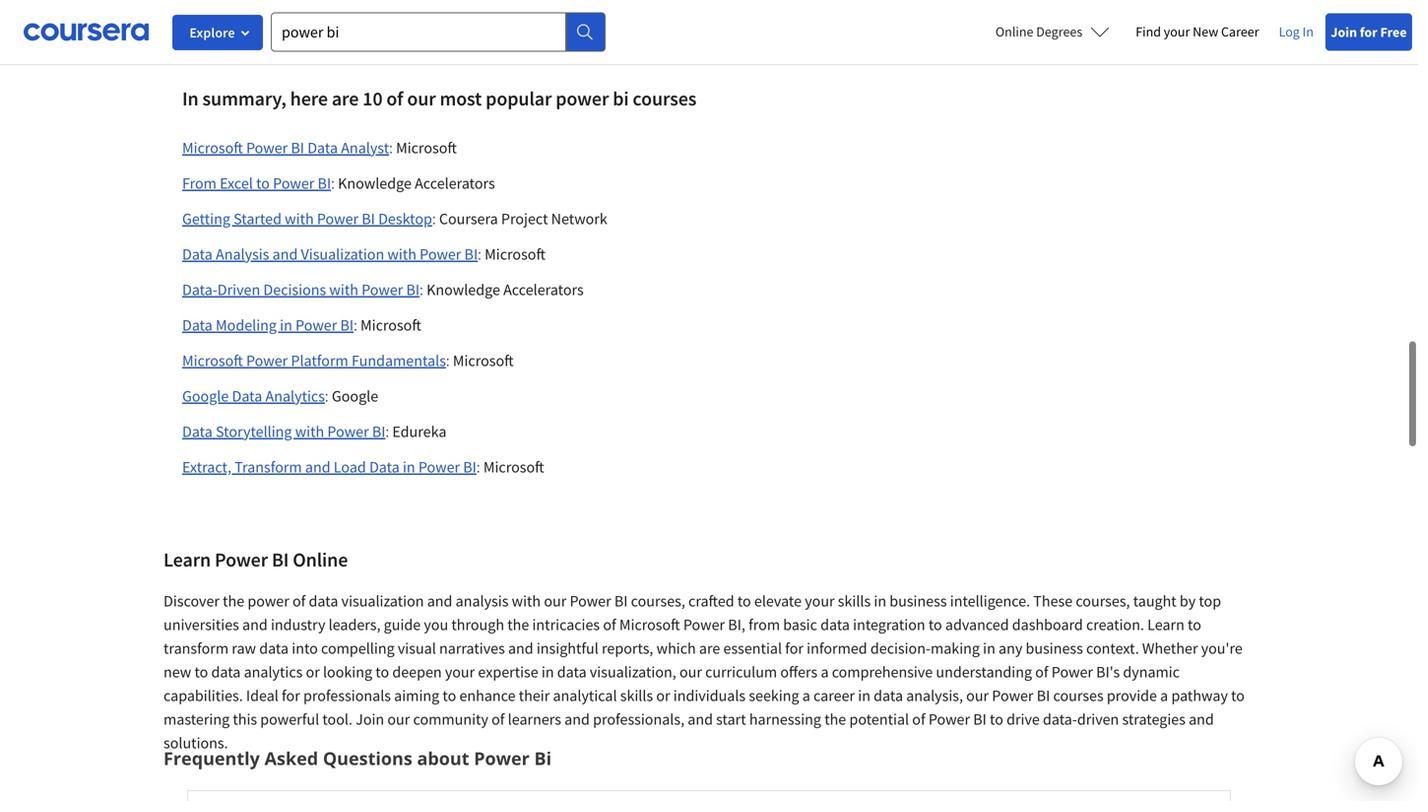 Task type: describe. For each thing, give the bounding box(es) containing it.
: inside the from excel to power bi : knowledge accelerators
[[331, 174, 335, 192]]

power up intricacies
[[570, 591, 612, 611]]

of up industry
[[293, 591, 306, 611]]

transform
[[235, 457, 302, 477]]

our left most on the top left of page
[[407, 86, 436, 111]]

insightful
[[537, 638, 599, 658]]

in up potential
[[858, 686, 871, 705]]

and down individuals
[[688, 709, 713, 729]]

looking
[[323, 662, 373, 682]]

0 horizontal spatial skills
[[620, 686, 653, 705]]

top
[[1199, 591, 1222, 611]]

power down crafted
[[684, 615, 725, 634]]

to up making at the right bottom of the page
[[929, 615, 943, 634]]

dynamic
[[1124, 662, 1180, 682]]

2 vertical spatial for
[[282, 686, 300, 705]]

power down analysis,
[[929, 709, 971, 729]]

: inside 'getting started with power bi desktop : coursera project network'
[[432, 209, 436, 228]]

extract, transform and load data in power bi link
[[182, 457, 477, 477]]

analytical
[[553, 686, 617, 705]]

most
[[440, 86, 482, 111]]

data modeling in power bi : microsoft
[[182, 315, 422, 335]]

explore button
[[172, 15, 263, 50]]

visual
[[398, 638, 436, 658]]

coursera image
[[24, 16, 149, 48]]

deepen
[[392, 662, 442, 682]]

power down the coursera
[[420, 244, 461, 264]]

10
[[363, 86, 383, 111]]

community
[[413, 709, 489, 729]]

in down decisions
[[280, 315, 292, 335]]

these
[[1034, 591, 1073, 611]]

degrees
[[1037, 23, 1083, 40]]

: inside extract, transform and load data in power bi : microsoft
[[477, 457, 480, 476]]

into
[[292, 638, 318, 658]]

data analysis and visualization with power bi link
[[182, 244, 478, 264]]

data down data- on the left top
[[182, 315, 213, 335]]

find your new career link
[[1126, 20, 1270, 44]]

data up extract,
[[182, 421, 213, 441]]

project
[[501, 209, 548, 228]]

microsoft power bi data analyst : microsoft
[[182, 138, 457, 157]]

: inside the microsoft power platform fundamentals : microsoft
[[446, 351, 450, 370]]

data right load on the bottom left
[[369, 457, 400, 477]]

to left the drive
[[990, 709, 1004, 729]]

data storytelling with power bi link
[[182, 421, 386, 441]]

to right the excel at the left
[[256, 173, 270, 193]]

start
[[716, 709, 746, 729]]

universities
[[164, 615, 239, 634]]

drive
[[1007, 709, 1040, 729]]

power down the from excel to power bi : knowledge accelerators
[[317, 209, 359, 228]]

load
[[334, 457, 366, 477]]

: inside data-driven decisions with power bi : knowledge accelerators
[[420, 280, 424, 299]]

driven
[[218, 280, 260, 299]]

What do you want to learn? text field
[[271, 12, 567, 52]]

professionals
[[303, 686, 391, 705]]

modeling
[[216, 315, 277, 335]]

intelligence.
[[951, 591, 1031, 611]]

bi
[[535, 746, 552, 770]]

transform
[[164, 638, 229, 658]]

data-driven decisions with power bi : knowledge accelerators
[[182, 280, 584, 299]]

analysis,
[[907, 686, 964, 705]]

1 vertical spatial for
[[785, 638, 804, 658]]

coursera
[[439, 209, 498, 228]]

solutions.
[[164, 733, 228, 752]]

1 vertical spatial online
[[293, 547, 348, 572]]

microsoft power platform fundamentals link
[[182, 351, 446, 370]]

learn inside "discover the power of data visualization and analysis with our power bi courses, crafted to elevate your skills in business intelligence. these courses, taught by top universities and industry leaders, guide you through the intricacies of microsoft power bi, from basic data integration to advanced dashboard creation. learn to transform raw data into compelling visual narratives and insightful reports, which are essential for informed decision-making in any business context. whether you're new to data analytics or looking to deepen your expertise in data visualization, our curriculum offers a comprehensive understanding of power bi's dynamic capabilities. ideal for professionals aiming to enhance their analytical skills or individuals seeking a career in data analysis, our power bi courses provide a pathway to mastering this powerful tool. join our community of learners and professionals, and start harnessing the potential of power bi to drive data-driven strategies and solutions."
[[1148, 615, 1185, 634]]

analysis
[[216, 244, 269, 264]]

data up storytelling
[[232, 386, 262, 406]]

you
[[424, 615, 448, 634]]

our down understanding
[[967, 686, 989, 705]]

enhance
[[460, 686, 516, 705]]

1 horizontal spatial your
[[805, 591, 835, 611]]

edureka
[[393, 421, 447, 441]]

and up decisions
[[273, 244, 298, 264]]

dashboard
[[1013, 615, 1084, 634]]

informed
[[807, 638, 868, 658]]

to up capabilities.
[[195, 662, 208, 682]]

discover the power of data visualization and analysis with our power bi courses, crafted to elevate your skills in business intelligence. these courses, taught by top universities and industry leaders, guide you through the intricacies of microsoft power bi, from basic data integration to advanced dashboard creation. learn to transform raw data into compelling visual narratives and insightful reports, which are essential for informed decision-making in any business context. whether you're new to data analytics or looking to deepen your expertise in data visualization, our curriculum offers a comprehensive understanding of power bi's dynamic capabilities. ideal for professionals aiming to enhance their analytical skills or individuals seeking a career in data analysis, our power bi courses provide a pathway to mastering this powerful tool. join our community of learners and professionals, and start harnessing the potential of power bi to drive data-driven strategies and solutions.
[[164, 591, 1245, 752]]

desktop
[[378, 209, 432, 228]]

join inside "discover the power of data visualization and analysis with our power bi courses, crafted to elevate your skills in business intelligence. these courses, taught by top universities and industry leaders, guide you through the intricacies of microsoft power bi, from basic data integration to advanced dashboard creation. learn to transform raw data into compelling visual narratives and insightful reports, which are essential for informed decision-making in any business context. whether you're new to data analytics or looking to deepen your expertise in data visualization, our curriculum offers a comprehensive understanding of power bi's dynamic capabilities. ideal for professionals aiming to enhance their analytical skills or individuals seeking a career in data analysis, our power bi courses provide a pathway to mastering this powerful tool. join our community of learners and professionals, and start harnessing the potential of power bi to drive data-driven strategies and solutions."
[[356, 709, 384, 729]]

with down "visualization"
[[329, 280, 359, 299]]

online degrees button
[[980, 10, 1126, 53]]

popular
[[486, 86, 552, 111]]

this
[[233, 709, 257, 729]]

in up integration
[[874, 591, 887, 611]]

in summary, here are 10 of our most popular power bi courses
[[182, 86, 697, 111]]

context.
[[1087, 638, 1140, 658]]

of right 10
[[387, 86, 403, 111]]

0 horizontal spatial in
[[182, 86, 199, 111]]

2 google from the left
[[332, 386, 379, 406]]

power up load on the bottom left
[[328, 421, 369, 441]]

asked
[[265, 746, 318, 770]]

our down aiming
[[388, 709, 410, 729]]

reports,
[[602, 638, 654, 658]]

learn power bi online
[[164, 547, 348, 572]]

career
[[1222, 23, 1260, 40]]

analyst
[[341, 138, 389, 157]]

creation.
[[1087, 615, 1145, 634]]

our down which
[[680, 662, 702, 682]]

1 horizontal spatial a
[[821, 662, 829, 682]]

data up the from excel to power bi : knowledge accelerators
[[308, 138, 338, 157]]

online inside online degrees dropdown button
[[996, 23, 1034, 40]]

microsoft inside "discover the power of data visualization and analysis with our power bi courses, crafted to elevate your skills in business intelligence. these courses, taught by top universities and industry leaders, guide you through the intricacies of microsoft power bi, from basic data integration to advanced dashboard creation. learn to transform raw data into compelling visual narratives and insightful reports, which are essential for informed decision-making in any business context. whether you're new to data analytics or looking to deepen your expertise in data visualization, our curriculum offers a comprehensive understanding of power bi's dynamic capabilities. ideal for professionals aiming to enhance their analytical skills or individuals seeking a career in data analysis, our power bi courses provide a pathway to mastering this powerful tool. join our community of learners and professionals, and start harnessing the potential of power bi to drive data-driven strategies and solutions."
[[620, 615, 681, 634]]

frequently
[[164, 746, 260, 770]]

professionals,
[[593, 709, 685, 729]]

bi's
[[1097, 662, 1120, 682]]

our up intricacies
[[544, 591, 567, 611]]

curriculum
[[706, 662, 778, 682]]

raw
[[232, 638, 256, 658]]

0 horizontal spatial the
[[223, 591, 245, 611]]

driven
[[1078, 709, 1120, 729]]

data down comprehensive
[[874, 686, 903, 705]]

potential
[[850, 709, 909, 729]]

microsoft power platform fundamentals : microsoft
[[182, 351, 514, 370]]

0 vertical spatial skills
[[838, 591, 871, 611]]

data up data- on the left top
[[182, 244, 213, 264]]

of down enhance
[[492, 709, 505, 729]]

individuals
[[674, 686, 746, 705]]

in up their
[[542, 662, 554, 682]]

0 horizontal spatial or
[[306, 662, 320, 682]]

data up analytics
[[259, 638, 289, 658]]

data-
[[182, 280, 218, 299]]

microsoft power bi data analyst link
[[182, 138, 389, 157]]

power up the drive
[[992, 686, 1034, 705]]

of up reports,
[[603, 615, 616, 634]]

power up microsoft power platform fundamentals link
[[296, 315, 337, 335]]

from excel to power bi link
[[182, 173, 331, 193]]

visualization,
[[590, 662, 677, 682]]

to up bi,
[[738, 591, 751, 611]]

excel
[[220, 173, 253, 193]]

with down analytics
[[295, 421, 324, 441]]

strategies
[[1123, 709, 1186, 729]]

data storytelling with power bi : edureka
[[182, 421, 447, 441]]

pathway
[[1172, 686, 1229, 705]]

power inside "discover the power of data visualization and analysis with our power bi courses, crafted to elevate your skills in business intelligence. these courses, taught by top universities and industry leaders, guide you through the intricacies of microsoft power bi, from basic data integration to advanced dashboard creation. learn to transform raw data into compelling visual narratives and insightful reports, which are essential for informed decision-making in any business context. whether you're new to data analytics or looking to deepen your expertise in data visualization, our curriculum offers a comprehensive understanding of power bi's dynamic capabilities. ideal for professionals aiming to enhance their analytical skills or individuals seeking a career in data analysis, our power bi courses provide a pathway to mastering this powerful tool. join our community of learners and professionals, and start harnessing the potential of power bi to drive data-driven strategies and solutions."
[[248, 591, 289, 611]]

0 horizontal spatial courses
[[633, 86, 697, 111]]



Task type: vqa. For each thing, say whether or not it's contained in the screenshot.


Task type: locate. For each thing, give the bounding box(es) containing it.
data-
[[1043, 709, 1078, 729]]

courses
[[633, 86, 697, 111], [1054, 686, 1104, 705]]

from
[[182, 173, 217, 193]]

new
[[164, 662, 191, 682]]

are left 10
[[332, 86, 359, 111]]

1 horizontal spatial skills
[[838, 591, 871, 611]]

online left degrees
[[996, 23, 1034, 40]]

are right which
[[699, 638, 721, 658]]

to right pathway
[[1232, 686, 1245, 705]]

1 horizontal spatial online
[[996, 23, 1034, 40]]

extract, transform and load data in power bi : microsoft
[[182, 457, 545, 477]]

power down microsoft power bi data analyst link
[[273, 173, 315, 193]]

in left summary,
[[182, 86, 199, 111]]

1 google from the left
[[182, 386, 229, 406]]

getting
[[182, 209, 230, 228]]

2 horizontal spatial for
[[1361, 23, 1378, 41]]

their
[[519, 686, 550, 705]]

find your new career
[[1136, 23, 1260, 40]]

discover
[[164, 591, 220, 611]]

knowledge down the coursera
[[427, 280, 500, 299]]

learners
[[508, 709, 562, 729]]

2 vertical spatial your
[[445, 662, 475, 682]]

are inside "discover the power of data visualization and analysis with our power bi courses, crafted to elevate your skills in business intelligence. these courses, taught by top universities and industry leaders, guide you through the intricacies of microsoft power bi, from basic data integration to advanced dashboard creation. learn to transform raw data into compelling visual narratives and insightful reports, which are essential for informed decision-making in any business context. whether you're new to data analytics or looking to deepen your expertise in data visualization, our curriculum offers a comprehensive understanding of power bi's dynamic capabilities. ideal for professionals aiming to enhance their analytical skills or individuals seeking a career in data analysis, our power bi courses provide a pathway to mastering this powerful tool. join our community of learners and professionals, and start harnessing the potential of power bi to drive data-driven strategies and solutions."
[[699, 638, 721, 658]]

with down 'desktop'
[[388, 244, 417, 264]]

0 vertical spatial power
[[556, 86, 609, 111]]

power left bi
[[474, 746, 530, 770]]

and down pathway
[[1189, 709, 1215, 729]]

bi,
[[728, 615, 746, 634]]

power down data modeling in power bi link
[[246, 351, 288, 370]]

the right "through"
[[508, 615, 529, 634]]

0 vertical spatial or
[[306, 662, 320, 682]]

log in link
[[1270, 20, 1324, 43]]

to up the community
[[443, 686, 456, 705]]

the
[[223, 591, 245, 611], [508, 615, 529, 634], [825, 709, 847, 729]]

0 horizontal spatial courses,
[[631, 591, 686, 611]]

0 horizontal spatial knowledge
[[338, 173, 412, 193]]

business up integration
[[890, 591, 947, 611]]

learn up discover
[[164, 547, 211, 572]]

bi
[[291, 138, 304, 157], [318, 173, 331, 193], [362, 209, 375, 228], [465, 244, 478, 264], [406, 280, 420, 299], [340, 315, 354, 335], [372, 421, 386, 441], [463, 457, 477, 477], [272, 547, 289, 572], [615, 591, 628, 611], [1037, 686, 1051, 705], [974, 709, 987, 729]]

2 courses, from the left
[[1076, 591, 1131, 611]]

1 horizontal spatial courses
[[1054, 686, 1104, 705]]

1 horizontal spatial for
[[785, 638, 804, 658]]

about
[[417, 746, 470, 770]]

google data analytics link
[[182, 386, 325, 406]]

and up you at the bottom of page
[[427, 591, 453, 611]]

1 horizontal spatial in
[[1303, 23, 1314, 40]]

power
[[246, 138, 288, 157], [273, 173, 315, 193], [317, 209, 359, 228], [420, 244, 461, 264], [362, 280, 403, 299], [296, 315, 337, 335], [246, 351, 288, 370], [328, 421, 369, 441], [419, 457, 460, 477], [215, 547, 268, 572], [570, 591, 612, 611], [684, 615, 725, 634], [1052, 662, 1094, 682], [992, 686, 1034, 705], [929, 709, 971, 729], [474, 746, 530, 770]]

2 horizontal spatial the
[[825, 709, 847, 729]]

1 vertical spatial power
[[248, 591, 289, 611]]

1 horizontal spatial are
[[699, 638, 721, 658]]

our
[[407, 86, 436, 111], [544, 591, 567, 611], [680, 662, 702, 682], [967, 686, 989, 705], [388, 709, 410, 729]]

from excel to power bi : knowledge accelerators
[[182, 173, 495, 193]]

1 vertical spatial your
[[805, 591, 835, 611]]

courses,
[[631, 591, 686, 611], [1076, 591, 1131, 611]]

1 vertical spatial accelerators
[[504, 280, 584, 299]]

accelerators up the coursera
[[415, 173, 495, 193]]

power up discover
[[215, 547, 268, 572]]

essential
[[724, 638, 782, 658]]

0 horizontal spatial online
[[293, 547, 348, 572]]

data down insightful
[[557, 662, 587, 682]]

harnessing
[[750, 709, 822, 729]]

decision-
[[871, 638, 931, 658]]

skills up integration
[[838, 591, 871, 611]]

in
[[1303, 23, 1314, 40], [182, 86, 199, 111]]

0 vertical spatial your
[[1164, 23, 1191, 40]]

summary,
[[203, 86, 286, 111]]

0 vertical spatial for
[[1361, 23, 1378, 41]]

power down data analysis and visualization with power bi : microsoft
[[362, 280, 403, 299]]

0 horizontal spatial join
[[356, 709, 384, 729]]

in down edureka
[[403, 457, 415, 477]]

extract,
[[182, 457, 232, 477]]

of down dashboard
[[1036, 662, 1049, 682]]

log
[[1279, 23, 1300, 40]]

0 horizontal spatial are
[[332, 86, 359, 111]]

power left bi
[[556, 86, 609, 111]]

compelling
[[321, 638, 395, 658]]

1 horizontal spatial courses,
[[1076, 591, 1131, 611]]

0 horizontal spatial google
[[182, 386, 229, 406]]

taught
[[1134, 591, 1177, 611]]

1 horizontal spatial or
[[657, 686, 671, 705]]

None search field
[[271, 12, 606, 52]]

in left "any"
[[983, 638, 996, 658]]

data-driven decisions with power bi link
[[182, 280, 420, 299]]

in right log
[[1303, 23, 1314, 40]]

data
[[309, 591, 338, 611], [821, 615, 850, 634], [259, 638, 289, 658], [211, 662, 241, 682], [557, 662, 587, 682], [874, 686, 903, 705]]

1 vertical spatial the
[[508, 615, 529, 634]]

learn up whether
[[1148, 615, 1185, 634]]

knowledge
[[338, 173, 412, 193], [427, 280, 500, 299]]

capabilities.
[[164, 686, 243, 705]]

whether
[[1143, 638, 1199, 658]]

1 horizontal spatial google
[[332, 386, 379, 406]]

ideal
[[246, 686, 279, 705]]

1 horizontal spatial power
[[556, 86, 609, 111]]

basic
[[784, 615, 818, 634]]

data analysis and visualization with power bi : microsoft
[[182, 244, 546, 264]]

0 vertical spatial accelerators
[[415, 173, 495, 193]]

a up career
[[821, 662, 829, 682]]

advanced
[[946, 615, 1010, 634]]

your right find
[[1164, 23, 1191, 40]]

: inside data storytelling with power bi : edureka
[[386, 422, 389, 441]]

1 horizontal spatial knowledge
[[427, 280, 500, 299]]

join right log in link
[[1331, 23, 1358, 41]]

any
[[999, 638, 1023, 658]]

business
[[890, 591, 947, 611], [1026, 638, 1084, 658]]

google up storytelling
[[182, 386, 229, 406]]

analytics
[[266, 386, 325, 406]]

0 vertical spatial online
[[996, 23, 1034, 40]]

1 horizontal spatial join
[[1331, 23, 1358, 41]]

find
[[1136, 23, 1162, 40]]

: inside google data analytics : google
[[325, 386, 329, 405]]

to down the by
[[1188, 615, 1202, 634]]

1 vertical spatial in
[[182, 86, 199, 111]]

and down analytical
[[565, 709, 590, 729]]

frequently asked questions about power bi
[[164, 746, 552, 770]]

2 vertical spatial the
[[825, 709, 847, 729]]

offers
[[781, 662, 818, 682]]

power down edureka
[[419, 457, 460, 477]]

join right 'tool.'
[[356, 709, 384, 729]]

1 horizontal spatial the
[[508, 615, 529, 634]]

0 vertical spatial join
[[1331, 23, 1358, 41]]

1 vertical spatial join
[[356, 709, 384, 729]]

started
[[234, 209, 282, 228]]

bi
[[613, 86, 629, 111]]

new
[[1193, 23, 1219, 40]]

fundamentals
[[352, 351, 446, 370]]

or
[[306, 662, 320, 682], [657, 686, 671, 705]]

making
[[931, 638, 980, 658]]

1 vertical spatial courses
[[1054, 686, 1104, 705]]

data up informed at the right bottom of the page
[[821, 615, 850, 634]]

powerful
[[260, 709, 319, 729]]

a down offers
[[803, 686, 811, 705]]

with right started
[[285, 209, 314, 228]]

with right analysis
[[512, 591, 541, 611]]

1 horizontal spatial learn
[[1148, 615, 1185, 634]]

0 horizontal spatial learn
[[164, 547, 211, 572]]

to down "compelling"
[[376, 662, 389, 682]]

online up industry
[[293, 547, 348, 572]]

or down into
[[306, 662, 320, 682]]

1 horizontal spatial business
[[1026, 638, 1084, 658]]

getting started with power bi desktop : coursera project network
[[182, 209, 608, 228]]

tool.
[[323, 709, 353, 729]]

courses right bi
[[633, 86, 697, 111]]

courses, up creation.
[[1076, 591, 1131, 611]]

0 horizontal spatial business
[[890, 591, 947, 611]]

getting started with power bi desktop link
[[182, 209, 432, 228]]

for left free
[[1361, 23, 1378, 41]]

0 horizontal spatial a
[[803, 686, 811, 705]]

leaders,
[[329, 615, 381, 634]]

: inside microsoft power bi data analyst : microsoft
[[389, 138, 393, 157]]

and up raw
[[242, 615, 268, 634]]

expertise
[[478, 662, 539, 682]]

0 vertical spatial in
[[1303, 23, 1314, 40]]

accelerators
[[415, 173, 495, 193], [504, 280, 584, 299]]

with inside "discover the power of data visualization and analysis with our power bi courses, crafted to elevate your skills in business intelligence. these courses, taught by top universities and industry leaders, guide you through the intricacies of microsoft power bi, from basic data integration to advanced dashboard creation. learn to transform raw data into compelling visual narratives and insightful reports, which are essential for informed decision-making in any business context. whether you're new to data analytics or looking to deepen your expertise in data visualization, our curriculum offers a comprehensive understanding of power bi's dynamic capabilities. ideal for professionals aiming to enhance their analytical skills or individuals seeking a career in data analysis, our power bi courses provide a pathway to mastering this powerful tool. join our community of learners and professionals, and start harnessing the potential of power bi to drive data-driven strategies and solutions."
[[512, 591, 541, 611]]

are
[[332, 86, 359, 111], [699, 638, 721, 658]]

0 horizontal spatial accelerators
[[415, 173, 495, 193]]

google data analytics : google
[[182, 386, 379, 406]]

1 vertical spatial business
[[1026, 638, 1084, 658]]

power up industry
[[248, 591, 289, 611]]

0 vertical spatial business
[[890, 591, 947, 611]]

0 vertical spatial courses
[[633, 86, 697, 111]]

: inside "data modeling in power bi : microsoft"
[[354, 316, 357, 334]]

: inside data analysis and visualization with power bi : microsoft
[[478, 245, 482, 263]]

analysis
[[456, 591, 509, 611]]

1 vertical spatial skills
[[620, 686, 653, 705]]

decisions
[[263, 280, 326, 299]]

0 vertical spatial the
[[223, 591, 245, 611]]

a
[[821, 662, 829, 682], [803, 686, 811, 705], [1161, 686, 1169, 705]]

2 horizontal spatial your
[[1164, 23, 1191, 40]]

explore
[[190, 24, 235, 41]]

1 vertical spatial knowledge
[[427, 280, 500, 299]]

for up powerful
[[282, 686, 300, 705]]

courses up data-
[[1054, 686, 1104, 705]]

your up basic
[[805, 591, 835, 611]]

data modeling in power bi link
[[182, 315, 354, 335]]

power up from excel to power bi link on the left top of the page
[[246, 138, 288, 157]]

platform
[[291, 351, 349, 370]]

0 vertical spatial are
[[332, 86, 359, 111]]

2 horizontal spatial a
[[1161, 686, 1169, 705]]

free
[[1381, 23, 1408, 41]]

seeking
[[749, 686, 800, 705]]

and up expertise
[[508, 638, 534, 658]]

intricacies
[[533, 615, 600, 634]]

by
[[1180, 591, 1196, 611]]

1 vertical spatial or
[[657, 686, 671, 705]]

0 horizontal spatial your
[[445, 662, 475, 682]]

0 vertical spatial learn
[[164, 547, 211, 572]]

of down analysis,
[[913, 709, 926, 729]]

a up strategies
[[1161, 686, 1169, 705]]

guide
[[384, 615, 421, 634]]

google down the microsoft power platform fundamentals : microsoft
[[332, 386, 379, 406]]

0 horizontal spatial power
[[248, 591, 289, 611]]

knowledge down "analyst"
[[338, 173, 412, 193]]

you're
[[1202, 638, 1243, 658]]

the up universities
[[223, 591, 245, 611]]

1 courses, from the left
[[631, 591, 686, 611]]

and left load on the bottom left
[[305, 457, 331, 477]]

courses inside "discover the power of data visualization and analysis with our power bi courses, crafted to elevate your skills in business intelligence. these courses, taught by top universities and industry leaders, guide you through the intricacies of microsoft power bi, from basic data integration to advanced dashboard creation. learn to transform raw data into compelling visual narratives and insightful reports, which are essential for informed decision-making in any business context. whether you're new to data analytics or looking to deepen your expertise in data visualization, our curriculum offers a comprehensive understanding of power bi's dynamic capabilities. ideal for professionals aiming to enhance their analytical skills or individuals seeking a career in data analysis, our power bi courses provide a pathway to mastering this powerful tool. join our community of learners and professionals, and start harnessing the potential of power bi to drive data-driven strategies and solutions."
[[1054, 686, 1104, 705]]

power left bi's
[[1052, 662, 1094, 682]]

understanding
[[936, 662, 1033, 682]]

your down narratives
[[445, 662, 475, 682]]

analytics
[[244, 662, 303, 682]]

1 vertical spatial learn
[[1148, 615, 1185, 634]]

skills up professionals,
[[620, 686, 653, 705]]

the down career
[[825, 709, 847, 729]]

accelerators down project
[[504, 280, 584, 299]]

aiming
[[394, 686, 440, 705]]

0 vertical spatial knowledge
[[338, 173, 412, 193]]

skills
[[838, 591, 871, 611], [620, 686, 653, 705]]

or up professionals,
[[657, 686, 671, 705]]

1 horizontal spatial accelerators
[[504, 280, 584, 299]]

data up industry
[[309, 591, 338, 611]]

storytelling
[[216, 421, 292, 441]]

crafted
[[689, 591, 735, 611]]

0 horizontal spatial for
[[282, 686, 300, 705]]

1 vertical spatial are
[[699, 638, 721, 658]]

network
[[551, 209, 608, 228]]

data down raw
[[211, 662, 241, 682]]



